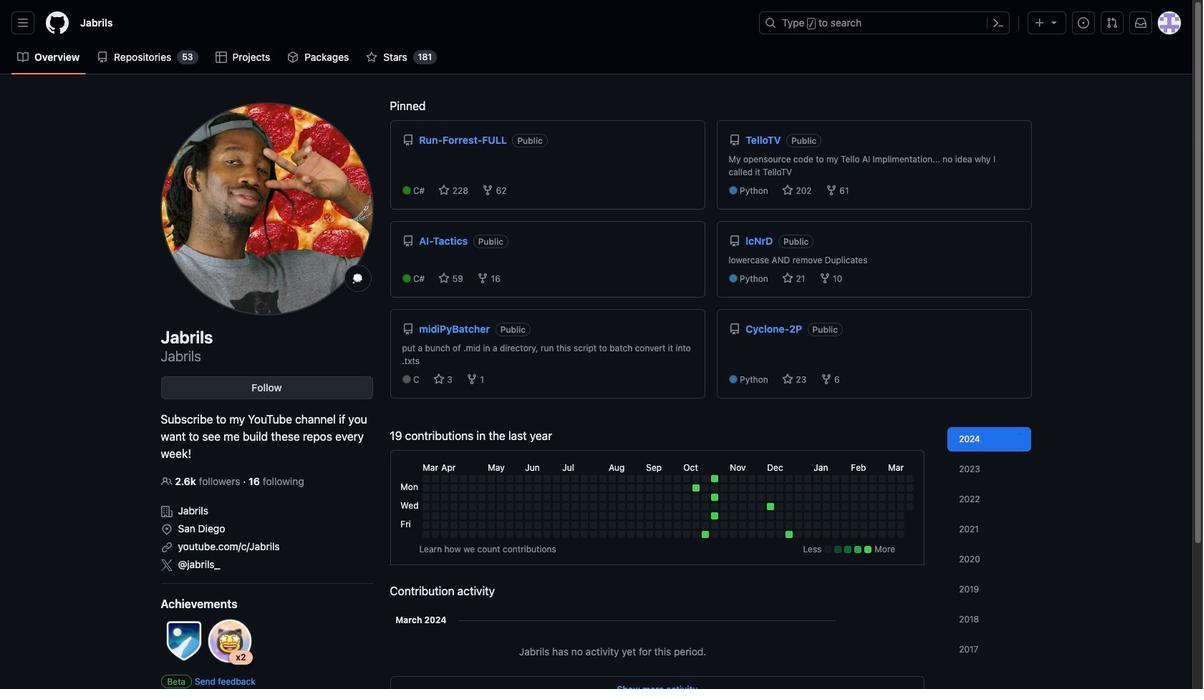 Task type: describe. For each thing, give the bounding box(es) containing it.
plus image
[[1035, 17, 1046, 29]]

package image
[[288, 52, 299, 63]]

achievement: arctic code vault contributor image
[[161, 619, 207, 665]]

0 vertical spatial forks image
[[819, 273, 831, 284]]

achievement: starstruck image
[[207, 619, 253, 665]]

1 vertical spatial forks image
[[821, 374, 832, 385]]

home location: san diego element
[[161, 519, 373, 537]]

notifications image
[[1136, 17, 1147, 29]]

issue opened image
[[1078, 17, 1090, 29]]

table image
[[215, 52, 227, 63]]

people image
[[161, 476, 172, 488]]

location image
[[161, 524, 172, 536]]

stars image for bottommost forks image
[[783, 374, 794, 385]]



Task type: locate. For each thing, give the bounding box(es) containing it.
0 vertical spatial stars image
[[783, 273, 794, 284]]

star image
[[366, 52, 378, 63]]

stars image
[[783, 273, 794, 284], [783, 374, 794, 385]]

book image
[[17, 52, 29, 63]]

stars image for topmost forks image
[[783, 273, 794, 284]]

command palette image
[[993, 17, 1005, 29]]

triangle down image
[[1049, 16, 1060, 28]]

organization image
[[161, 507, 172, 518]]

Follow Jabrils submit
[[161, 377, 373, 400]]

git pull request image
[[1107, 17, 1118, 29]]

forks image
[[482, 185, 494, 196], [826, 185, 838, 196], [477, 273, 489, 284]]

grid
[[399, 460, 917, 541]]

link image
[[161, 542, 172, 554]]

cell
[[423, 476, 430, 483], [432, 476, 439, 483], [442, 476, 449, 483], [451, 476, 458, 483], [460, 476, 467, 483], [470, 476, 477, 483], [479, 476, 486, 483], [488, 476, 495, 483], [497, 476, 505, 483], [507, 476, 514, 483], [516, 476, 523, 483], [525, 476, 533, 483], [535, 476, 542, 483], [544, 476, 551, 483], [553, 476, 561, 483], [563, 476, 570, 483], [572, 476, 579, 483], [581, 476, 588, 483], [591, 476, 598, 483], [600, 476, 607, 483], [609, 476, 616, 483], [619, 476, 626, 483], [628, 476, 635, 483], [637, 476, 644, 483], [647, 476, 654, 483], [656, 476, 663, 483], [665, 476, 672, 483], [674, 476, 682, 483], [684, 476, 691, 483], [693, 476, 700, 483], [702, 476, 710, 483], [712, 476, 719, 483], [721, 476, 728, 483], [730, 476, 738, 483], [740, 476, 747, 483], [749, 476, 756, 483], [758, 476, 765, 483], [768, 476, 775, 483], [777, 476, 784, 483], [786, 476, 793, 483], [796, 476, 803, 483], [805, 476, 812, 483], [814, 476, 821, 483], [823, 476, 831, 483], [833, 476, 840, 483], [842, 476, 849, 483], [851, 476, 859, 483], [861, 476, 868, 483], [870, 476, 877, 483], [879, 476, 887, 483], [889, 476, 896, 483], [898, 476, 905, 483], [907, 476, 914, 483], [423, 485, 430, 492], [432, 485, 439, 492], [442, 485, 449, 492], [451, 485, 458, 492], [460, 485, 467, 492], [470, 485, 477, 492], [479, 485, 486, 492], [488, 485, 495, 492], [497, 485, 505, 492], [507, 485, 514, 492], [516, 485, 523, 492], [525, 485, 533, 492], [535, 485, 542, 492], [544, 485, 551, 492], [553, 485, 561, 492], [563, 485, 570, 492], [572, 485, 579, 492], [581, 485, 588, 492], [591, 485, 598, 492], [600, 485, 607, 492], [609, 485, 616, 492], [619, 485, 626, 492], [628, 485, 635, 492], [637, 485, 644, 492], [647, 485, 654, 492], [656, 485, 663, 492], [665, 485, 672, 492], [674, 485, 682, 492], [684, 485, 691, 492], [693, 485, 700, 492], [702, 485, 710, 492], [712, 485, 719, 492], [721, 485, 728, 492], [730, 485, 738, 492], [740, 485, 747, 492], [749, 485, 756, 492], [758, 485, 765, 492], [768, 485, 775, 492], [777, 485, 784, 492], [786, 485, 793, 492], [796, 485, 803, 492], [805, 485, 812, 492], [814, 485, 821, 492], [823, 485, 831, 492], [833, 485, 840, 492], [842, 485, 849, 492], [851, 485, 859, 492], [861, 485, 868, 492], [870, 485, 877, 492], [879, 485, 887, 492], [889, 485, 896, 492], [898, 485, 905, 492], [907, 485, 914, 492], [423, 494, 430, 502], [432, 494, 439, 502], [442, 494, 449, 502], [451, 494, 458, 502], [460, 494, 467, 502], [470, 494, 477, 502], [479, 494, 486, 502], [488, 494, 495, 502], [497, 494, 505, 502], [507, 494, 514, 502], [516, 494, 523, 502], [525, 494, 533, 502], [535, 494, 542, 502], [544, 494, 551, 502], [553, 494, 561, 502], [563, 494, 570, 502], [572, 494, 579, 502], [581, 494, 588, 502], [591, 494, 598, 502], [600, 494, 607, 502], [609, 494, 616, 502], [619, 494, 626, 502], [628, 494, 635, 502], [637, 494, 644, 502], [647, 494, 654, 502], [656, 494, 663, 502], [665, 494, 672, 502], [674, 494, 682, 502], [684, 494, 691, 502], [693, 494, 700, 502], [702, 494, 710, 502], [712, 494, 719, 502], [721, 494, 728, 502], [730, 494, 738, 502], [740, 494, 747, 502], [749, 494, 756, 502], [758, 494, 765, 502], [768, 494, 775, 502], [777, 494, 784, 502], [786, 494, 793, 502], [796, 494, 803, 502], [805, 494, 812, 502], [814, 494, 821, 502], [823, 494, 831, 502], [833, 494, 840, 502], [842, 494, 849, 502], [851, 494, 859, 502], [861, 494, 868, 502], [870, 494, 877, 502], [879, 494, 887, 502], [889, 494, 896, 502], [898, 494, 905, 502], [907, 494, 914, 502], [423, 504, 430, 511], [432, 504, 439, 511], [442, 504, 449, 511], [451, 504, 458, 511], [460, 504, 467, 511], [470, 504, 477, 511], [479, 504, 486, 511], [488, 504, 495, 511], [497, 504, 505, 511], [507, 504, 514, 511], [516, 504, 523, 511], [525, 504, 533, 511], [535, 504, 542, 511], [544, 504, 551, 511], [553, 504, 561, 511], [563, 504, 570, 511], [572, 504, 579, 511], [581, 504, 588, 511], [591, 504, 598, 511], [600, 504, 607, 511], [609, 504, 616, 511], [619, 504, 626, 511], [628, 504, 635, 511], [637, 504, 644, 511], [647, 504, 654, 511], [656, 504, 663, 511], [665, 504, 672, 511], [674, 504, 682, 511], [684, 504, 691, 511], [693, 504, 700, 511], [702, 504, 710, 511], [712, 504, 719, 511], [721, 504, 728, 511], [730, 504, 738, 511], [740, 504, 747, 511], [749, 504, 756, 511], [758, 504, 765, 511], [768, 504, 775, 511], [777, 504, 784, 511], [786, 504, 793, 511], [796, 504, 803, 511], [805, 504, 812, 511], [814, 504, 821, 511], [823, 504, 831, 511], [833, 504, 840, 511], [842, 504, 849, 511], [851, 504, 859, 511], [861, 504, 868, 511], [870, 504, 877, 511], [879, 504, 887, 511], [889, 504, 896, 511], [898, 504, 905, 511], [907, 504, 914, 511], [423, 513, 430, 520], [432, 513, 439, 520], [442, 513, 449, 520], [451, 513, 458, 520], [460, 513, 467, 520], [470, 513, 477, 520], [479, 513, 486, 520], [488, 513, 495, 520], [497, 513, 505, 520], [507, 513, 514, 520], [516, 513, 523, 520], [525, 513, 533, 520], [535, 513, 542, 520], [544, 513, 551, 520], [553, 513, 561, 520], [563, 513, 570, 520], [572, 513, 579, 520], [581, 513, 588, 520], [591, 513, 598, 520], [600, 513, 607, 520], [609, 513, 616, 520], [619, 513, 626, 520], [628, 513, 635, 520], [637, 513, 644, 520], [647, 513, 654, 520], [656, 513, 663, 520], [665, 513, 672, 520], [674, 513, 682, 520], [684, 513, 691, 520], [693, 513, 700, 520], [702, 513, 710, 520], [712, 513, 719, 520], [721, 513, 728, 520], [730, 513, 738, 520], [740, 513, 747, 520], [749, 513, 756, 520], [758, 513, 765, 520], [768, 513, 775, 520], [777, 513, 784, 520], [786, 513, 793, 520], [796, 513, 803, 520], [805, 513, 812, 520], [814, 513, 821, 520], [823, 513, 831, 520], [833, 513, 840, 520], [842, 513, 849, 520], [851, 513, 859, 520], [861, 513, 868, 520], [870, 513, 877, 520], [879, 513, 887, 520], [889, 513, 896, 520], [898, 513, 905, 520], [423, 522, 430, 529], [432, 522, 439, 529], [442, 522, 449, 529], [451, 522, 458, 529], [460, 522, 467, 529], [470, 522, 477, 529], [479, 522, 486, 529], [488, 522, 495, 529], [497, 522, 505, 529], [507, 522, 514, 529], [516, 522, 523, 529], [525, 522, 533, 529], [535, 522, 542, 529], [544, 522, 551, 529], [553, 522, 561, 529], [563, 522, 570, 529], [572, 522, 579, 529], [581, 522, 588, 529], [591, 522, 598, 529], [600, 522, 607, 529], [609, 522, 616, 529], [619, 522, 626, 529], [628, 522, 635, 529], [637, 522, 644, 529], [647, 522, 654, 529], [656, 522, 663, 529], [665, 522, 672, 529], [674, 522, 682, 529], [684, 522, 691, 529], [693, 522, 700, 529], [702, 522, 710, 529], [712, 522, 719, 529], [721, 522, 728, 529], [730, 522, 738, 529], [740, 522, 747, 529], [749, 522, 756, 529], [758, 522, 765, 529], [768, 522, 775, 529], [777, 522, 784, 529], [786, 522, 793, 529], [796, 522, 803, 529], [805, 522, 812, 529], [814, 522, 821, 529], [823, 522, 831, 529], [833, 522, 840, 529], [842, 522, 849, 529], [851, 522, 859, 529], [861, 522, 868, 529], [870, 522, 877, 529], [879, 522, 887, 529], [889, 522, 896, 529], [898, 522, 905, 529], [423, 532, 430, 539], [432, 532, 439, 539], [442, 532, 449, 539], [451, 532, 458, 539], [460, 532, 467, 539], [470, 532, 477, 539], [479, 532, 486, 539], [488, 532, 495, 539], [497, 532, 505, 539], [507, 532, 514, 539], [516, 532, 523, 539], [525, 532, 533, 539], [535, 532, 542, 539], [544, 532, 551, 539], [553, 532, 561, 539], [563, 532, 570, 539], [572, 532, 579, 539], [581, 532, 588, 539], [591, 532, 598, 539], [600, 532, 607, 539], [609, 532, 616, 539], [619, 532, 626, 539], [628, 532, 635, 539], [637, 532, 644, 539], [647, 532, 654, 539], [656, 532, 663, 539], [665, 532, 672, 539], [674, 532, 682, 539], [684, 532, 691, 539], [693, 532, 700, 539], [702, 532, 710, 539], [712, 532, 719, 539], [721, 532, 728, 539], [730, 532, 738, 539], [740, 532, 747, 539], [749, 532, 756, 539], [758, 532, 765, 539], [768, 532, 775, 539], [777, 532, 784, 539], [786, 532, 793, 539], [796, 532, 803, 539], [805, 532, 812, 539], [814, 532, 821, 539], [823, 532, 831, 539], [833, 532, 840, 539], [842, 532, 849, 539], [851, 532, 859, 539], [861, 532, 868, 539], [870, 532, 877, 539], [879, 532, 887, 539], [889, 532, 896, 539], [898, 532, 905, 539]]

2 vertical spatial repo image
[[729, 324, 740, 335]]

2 stars image from the top
[[783, 374, 794, 385]]

stars image
[[439, 185, 450, 196], [783, 185, 794, 196], [439, 273, 450, 284], [433, 374, 445, 385]]

organization: jabrils element
[[161, 501, 373, 519]]

repo image
[[97, 52, 108, 63], [402, 135, 414, 146], [729, 236, 740, 247], [402, 324, 414, 335]]

forks image
[[819, 273, 831, 284], [821, 374, 832, 385]]

fork image
[[467, 374, 478, 385]]

0 vertical spatial repo image
[[729, 135, 740, 146]]

view jabrils's full-sized avatar image
[[161, 103, 373, 315]]

homepage image
[[46, 11, 69, 34]]

feature release label: beta element
[[161, 675, 192, 690]]

1 vertical spatial repo image
[[402, 236, 414, 247]]

repo image
[[729, 135, 740, 146], [402, 236, 414, 247], [729, 324, 740, 335]]

1 stars image from the top
[[783, 273, 794, 284]]

1 vertical spatial stars image
[[783, 374, 794, 385]]



Task type: vqa. For each thing, say whether or not it's contained in the screenshot.
book Image
yes



